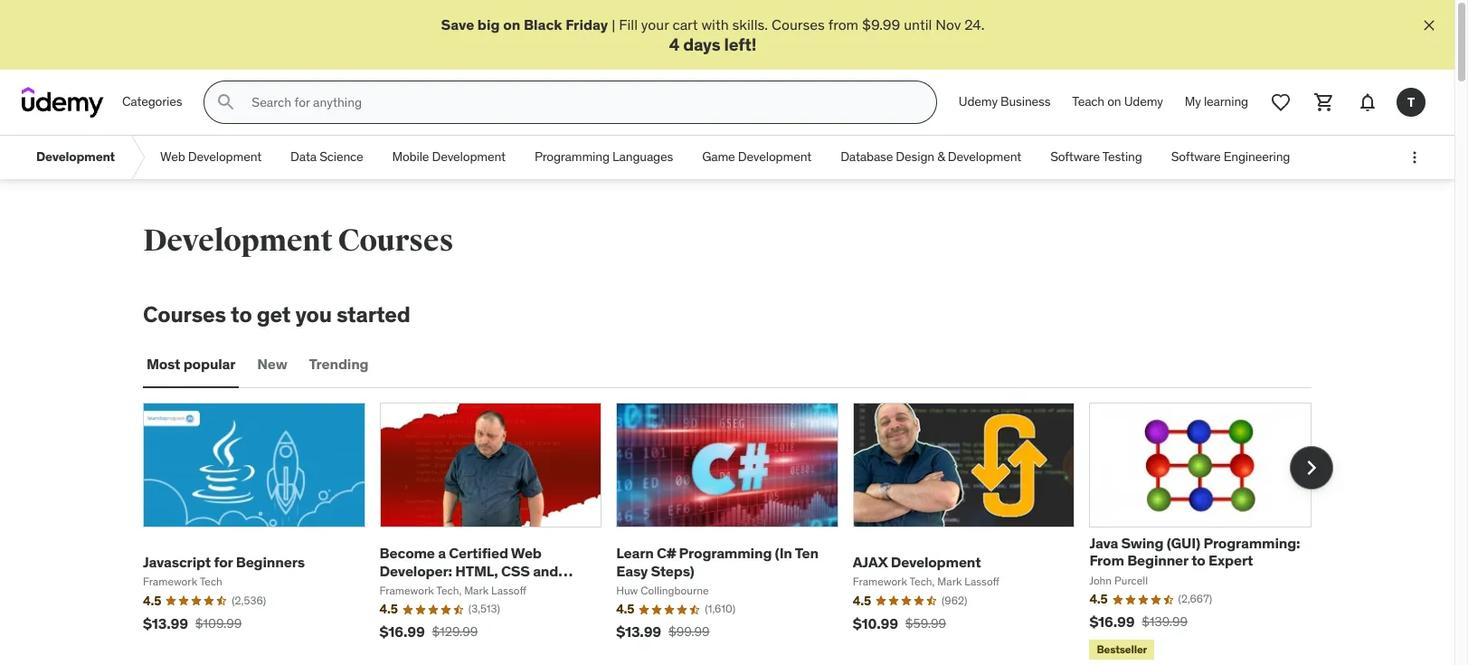 Task type: vqa. For each thing, say whether or not it's contained in the screenshot.
"online"
no



Task type: describe. For each thing, give the bounding box(es) containing it.
ajax development
[[853, 553, 981, 571]]

ajax
[[853, 553, 888, 571]]

html,
[[455, 562, 498, 580]]

from
[[1090, 551, 1125, 570]]

wishlist image
[[1271, 92, 1292, 113]]

software testing
[[1051, 149, 1143, 165]]

on inside save big on black friday | fill your cart with skills. courses from $9.99 until nov 24. 4 days left!
[[503, 15, 521, 33]]

most
[[147, 355, 180, 373]]

with
[[702, 15, 729, 33]]

to inside java swing (gui) programming: from beginner to expert
[[1192, 551, 1206, 570]]

notifications image
[[1357, 92, 1379, 113]]

4
[[669, 34, 680, 56]]

submit search image
[[216, 92, 237, 113]]

t link
[[1390, 81, 1434, 124]]

trending button
[[306, 343, 372, 386]]

save
[[441, 15, 474, 33]]

software testing link
[[1036, 136, 1157, 179]]

java swing (gui) programming: from beginner to expert link
[[1090, 534, 1301, 570]]

udemy business
[[959, 94, 1051, 110]]

1 vertical spatial on
[[1108, 94, 1122, 110]]

learning
[[1204, 94, 1249, 110]]

my learning
[[1185, 94, 1249, 110]]

development up get on the top
[[143, 222, 333, 260]]

become a certified web developer: html, css and javascript link
[[380, 544, 573, 597]]

and
[[533, 562, 559, 580]]

development right the mobile
[[432, 149, 506, 165]]

$9.99
[[862, 15, 901, 33]]

design
[[896, 149, 935, 165]]

from
[[829, 15, 859, 33]]

development inside "link"
[[36, 149, 115, 165]]

0 horizontal spatial programming
[[535, 149, 610, 165]]

&
[[938, 149, 945, 165]]

development courses
[[143, 222, 454, 260]]

my learning link
[[1174, 81, 1260, 124]]

business
[[1001, 94, 1051, 110]]

data science
[[291, 149, 363, 165]]

black
[[524, 15, 563, 33]]

you
[[295, 301, 332, 329]]

css
[[501, 562, 530, 580]]

learn c# programming (in ten easy steps)
[[616, 544, 819, 580]]

friday
[[566, 15, 608, 33]]

your
[[641, 15, 669, 33]]

a
[[438, 544, 446, 562]]

javascript
[[380, 579, 450, 597]]

categories button
[[111, 81, 193, 124]]

development inside carousel "element"
[[891, 553, 981, 571]]

c#
[[657, 544, 676, 562]]

game development link
[[688, 136, 826, 179]]

1 udemy from the left
[[959, 94, 998, 110]]

certified
[[449, 544, 508, 562]]

new button
[[254, 343, 291, 386]]

testing
[[1103, 149, 1143, 165]]

courses to get you started
[[143, 301, 411, 329]]

database design & development
[[841, 149, 1022, 165]]

udemy inside teach on udemy link
[[1125, 94, 1164, 110]]

game development
[[702, 149, 812, 165]]

categories
[[122, 94, 182, 110]]

mobile development
[[392, 149, 506, 165]]

programming:
[[1204, 534, 1301, 552]]

languages
[[613, 149, 673, 165]]

developer:
[[380, 562, 452, 580]]

trending
[[309, 355, 369, 373]]

swing
[[1122, 534, 1164, 552]]

teach on udemy link
[[1062, 81, 1174, 124]]

javascript for beginners
[[143, 553, 305, 571]]

shopping cart with 0 items image
[[1314, 92, 1336, 113]]

engineering
[[1224, 149, 1291, 165]]

development right game
[[738, 149, 812, 165]]

beginner
[[1128, 551, 1189, 570]]

web development
[[160, 149, 262, 165]]



Task type: locate. For each thing, give the bounding box(es) containing it.
1 horizontal spatial courses
[[338, 222, 454, 260]]

teach on udemy
[[1073, 94, 1164, 110]]

skills.
[[733, 15, 768, 33]]

udemy image
[[22, 87, 104, 118]]

expert
[[1209, 551, 1254, 570]]

0 vertical spatial programming
[[535, 149, 610, 165]]

most popular
[[147, 355, 236, 373]]

most popular button
[[143, 343, 239, 386]]

cart
[[673, 15, 698, 33]]

more subcategory menu links image
[[1406, 149, 1424, 167]]

programming left (in in the bottom of the page
[[679, 544, 772, 562]]

web inside "become a certified web developer: html, css and javascript"
[[511, 544, 542, 562]]

1 horizontal spatial programming
[[679, 544, 772, 562]]

24.
[[965, 15, 985, 33]]

ten
[[795, 544, 819, 562]]

0 vertical spatial on
[[503, 15, 521, 33]]

udemy business link
[[948, 81, 1062, 124]]

carousel element
[[143, 403, 1334, 664]]

2 horizontal spatial courses
[[772, 15, 825, 33]]

programming languages link
[[520, 136, 688, 179]]

java swing (gui) programming: from beginner to expert
[[1090, 534, 1301, 570]]

big
[[478, 15, 500, 33]]

development
[[36, 149, 115, 165], [188, 149, 262, 165], [432, 149, 506, 165], [738, 149, 812, 165], [948, 149, 1022, 165], [143, 222, 333, 260], [891, 553, 981, 571]]

next image
[[1298, 453, 1327, 482]]

software engineering
[[1172, 149, 1291, 165]]

become a certified web developer: html, css and javascript
[[380, 544, 559, 597]]

courses up most popular on the left bottom
[[143, 301, 226, 329]]

1 horizontal spatial to
[[1192, 551, 1206, 570]]

0 vertical spatial courses
[[772, 15, 825, 33]]

programming
[[535, 149, 610, 165], [679, 544, 772, 562]]

udemy left my
[[1125, 94, 1164, 110]]

0 horizontal spatial udemy
[[959, 94, 998, 110]]

(gui)
[[1167, 534, 1201, 552]]

2 udemy from the left
[[1125, 94, 1164, 110]]

2 software from the left
[[1172, 149, 1221, 165]]

to
[[231, 301, 252, 329], [1192, 551, 1206, 570]]

courses up "started"
[[338, 222, 454, 260]]

mobile development link
[[378, 136, 520, 179]]

learn
[[616, 544, 654, 562]]

beginners
[[236, 553, 305, 571]]

development down udemy image at the top left of page
[[36, 149, 115, 165]]

ajax development link
[[853, 553, 981, 571]]

0 horizontal spatial courses
[[143, 301, 226, 329]]

new
[[257, 355, 287, 373]]

1 horizontal spatial udemy
[[1125, 94, 1164, 110]]

java
[[1090, 534, 1119, 552]]

1 vertical spatial web
[[511, 544, 542, 562]]

become
[[380, 544, 435, 562]]

on right the big
[[503, 15, 521, 33]]

1 vertical spatial programming
[[679, 544, 772, 562]]

software for software engineering
[[1172, 149, 1221, 165]]

easy
[[616, 562, 648, 580]]

0 horizontal spatial on
[[503, 15, 521, 33]]

t
[[1408, 94, 1415, 110]]

nov
[[936, 15, 961, 33]]

teach
[[1073, 94, 1105, 110]]

software left the testing
[[1051, 149, 1100, 165]]

0 horizontal spatial to
[[231, 301, 252, 329]]

game
[[702, 149, 735, 165]]

data science link
[[276, 136, 378, 179]]

javascript
[[143, 553, 211, 571]]

development link
[[22, 136, 129, 179]]

1 horizontal spatial on
[[1108, 94, 1122, 110]]

software down my
[[1172, 149, 1221, 165]]

database
[[841, 149, 893, 165]]

arrow pointing to subcategory menu links image
[[129, 136, 146, 179]]

learn c# programming (in ten easy steps) link
[[616, 544, 819, 580]]

until
[[904, 15, 933, 33]]

on
[[503, 15, 521, 33], [1108, 94, 1122, 110]]

days
[[683, 34, 721, 56]]

web development link
[[146, 136, 276, 179]]

1 horizontal spatial web
[[511, 544, 542, 562]]

courses inside save big on black friday | fill your cart with skills. courses from $9.99 until nov 24. 4 days left!
[[772, 15, 825, 33]]

javascript for beginners link
[[143, 553, 305, 571]]

0 horizontal spatial web
[[160, 149, 185, 165]]

left!
[[724, 34, 757, 56]]

development right &
[[948, 149, 1022, 165]]

0 horizontal spatial software
[[1051, 149, 1100, 165]]

to left expert
[[1192, 551, 1206, 570]]

development down 'submit search' icon
[[188, 149, 262, 165]]

programming inside learn c# programming (in ten easy steps)
[[679, 544, 772, 562]]

1 software from the left
[[1051, 149, 1100, 165]]

database design & development link
[[826, 136, 1036, 179]]

courses left the from
[[772, 15, 825, 33]]

1 vertical spatial to
[[1192, 551, 1206, 570]]

development right ajax
[[891, 553, 981, 571]]

mobile
[[392, 149, 429, 165]]

my
[[1185, 94, 1202, 110]]

software for software testing
[[1051, 149, 1100, 165]]

|
[[612, 15, 616, 33]]

data
[[291, 149, 317, 165]]

popular
[[183, 355, 236, 373]]

on right teach
[[1108, 94, 1122, 110]]

udemy left business at the right top of the page
[[959, 94, 998, 110]]

software
[[1051, 149, 1100, 165], [1172, 149, 1221, 165]]

web right arrow pointing to subcategory menu links icon
[[160, 149, 185, 165]]

steps)
[[651, 562, 695, 580]]

web right certified
[[511, 544, 542, 562]]

Search for anything text field
[[248, 87, 915, 118]]

to left get on the top
[[231, 301, 252, 329]]

(in
[[775, 544, 793, 562]]

software inside software testing link
[[1051, 149, 1100, 165]]

save big on black friday | fill your cart with skills. courses from $9.99 until nov 24. 4 days left!
[[441, 15, 985, 56]]

started
[[337, 301, 411, 329]]

0 vertical spatial web
[[160, 149, 185, 165]]

1 vertical spatial courses
[[338, 222, 454, 260]]

2 vertical spatial courses
[[143, 301, 226, 329]]

courses
[[772, 15, 825, 33], [338, 222, 454, 260], [143, 301, 226, 329]]

fill
[[619, 15, 638, 33]]

1 horizontal spatial software
[[1172, 149, 1221, 165]]

programming down search for anything 'text box'
[[535, 149, 610, 165]]

for
[[214, 553, 233, 571]]

get
[[257, 301, 291, 329]]

web
[[160, 149, 185, 165], [511, 544, 542, 562]]

udemy
[[959, 94, 998, 110], [1125, 94, 1164, 110]]

0 vertical spatial to
[[231, 301, 252, 329]]

close image
[[1421, 16, 1439, 34]]

programming languages
[[535, 149, 673, 165]]



